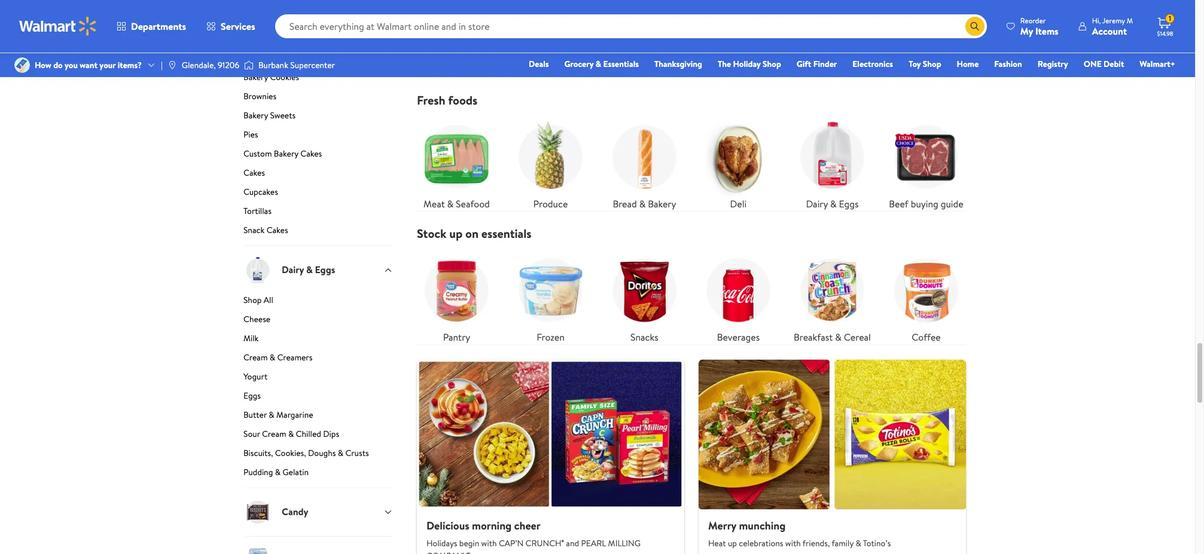 Task type: locate. For each thing, give the bounding box(es) containing it.
dairy inside list
[[806, 197, 828, 211]]

0 vertical spatial up
[[449, 225, 463, 242]]

up right heat
[[728, 538, 737, 550]]

brownies
[[243, 90, 276, 102]]

company®
[[427, 550, 470, 555]]

pickup up essentials
[[605, 39, 625, 49]]

0 horizontal spatial eggs
[[243, 390, 261, 402]]

0 vertical spatial breakfast
[[243, 13, 278, 25]]

finder
[[813, 58, 837, 70]]

cupcakes link
[[243, 186, 393, 203]]

Walmart Site-Wide search field
[[275, 14, 987, 38]]

cakes right snack
[[267, 224, 288, 236]]

bakery right "custom"
[[274, 147, 299, 159]]

0 horizontal spatial dairy
[[282, 263, 304, 277]]

product group containing 308
[[419, 0, 494, 73]]

day right grocery
[[610, 56, 621, 66]]

items
[[1035, 24, 1059, 37]]

jeremy
[[1102, 15, 1125, 25]]

coffee link
[[887, 251, 966, 345]]

0 vertical spatial list
[[410, 108, 973, 211]]

gift
[[797, 58, 811, 70]]

dairy for dairy & eggs link
[[806, 197, 828, 211]]

 image for glendale, 91206
[[167, 60, 177, 70]]

bakery inside 'link'
[[243, 109, 268, 121]]

candy
[[282, 506, 308, 519]]

hi,
[[1092, 15, 1101, 25]]

pantry
[[443, 331, 470, 344]]

delivery down search search box
[[633, 39, 659, 49]]

2 list from the top
[[410, 241, 973, 345]]

shipping
[[531, 49, 556, 59], [439, 56, 465, 66], [622, 56, 648, 66], [714, 56, 740, 66], [805, 56, 831, 66], [897, 56, 923, 66]]

beverages
[[717, 331, 760, 344]]

account
[[1092, 24, 1127, 37]]

1 vertical spatial eggs
[[315, 263, 335, 277]]

bakery down buns
[[243, 71, 268, 83]]

1 horizontal spatial dairy & eggs
[[806, 197, 859, 211]]

1 horizontal spatial dairy
[[806, 197, 828, 211]]

2 pickup from the left
[[605, 39, 625, 49]]

 image left how
[[14, 57, 30, 73]]

1 vertical spatial breakfast
[[794, 331, 833, 344]]

0 horizontal spatial dairy & eggs
[[282, 263, 335, 277]]

totino's
[[863, 538, 891, 550]]

bread
[[613, 197, 637, 211]]

dairy & eggs for dairy & eggs link
[[806, 197, 859, 211]]

breakfast left cereal
[[794, 331, 833, 344]]

& inside meat & seafood link
[[447, 197, 454, 211]]

deli
[[730, 197, 747, 211]]

bakery down 'brownies'
[[243, 109, 268, 121]]

frozen link
[[511, 251, 590, 345]]

1 delivery from the left
[[450, 39, 476, 49]]

bakery inside list
[[648, 197, 676, 211]]

1 list from the top
[[410, 108, 973, 211]]

1 horizontal spatial with
[[785, 538, 801, 550]]

1 horizontal spatial up
[[728, 538, 737, 550]]

yogurt link
[[243, 371, 393, 387]]

0 horizontal spatial with
[[481, 538, 497, 550]]

1- right grocery
[[605, 56, 610, 66]]

1
[[1169, 13, 1171, 23]]

list for fresh foods
[[410, 108, 973, 211]]

4 delivery from the left
[[816, 39, 842, 49]]

with
[[481, 538, 497, 550], [785, 538, 801, 550]]

bakery
[[243, 71, 268, 83], [243, 109, 268, 121], [274, 147, 299, 159], [648, 197, 676, 211]]

day left toy
[[884, 56, 895, 66]]

eggs left "beef"
[[839, 197, 859, 211]]

departments
[[131, 20, 186, 33]]

snack
[[243, 224, 265, 236]]

toy
[[909, 58, 921, 70]]

stock
[[417, 225, 447, 242]]

2 vertical spatial list
[[410, 359, 973, 555]]

dairy & eggs inside dropdown button
[[282, 263, 335, 277]]

dairy for dairy & eggs dropdown button
[[282, 263, 304, 277]]

fresh foods
[[417, 92, 478, 108]]

with down "morning"
[[481, 538, 497, 550]]

1 vertical spatial dairy & eggs
[[282, 263, 335, 277]]

1 horizontal spatial eggs
[[315, 263, 335, 277]]

0 horizontal spatial  image
[[14, 57, 30, 73]]

merry
[[708, 518, 736, 533]]

308
[[458, 20, 470, 30]]

day for sixth product group from left
[[884, 56, 895, 66]]

& inside dairy & eggs link
[[830, 197, 837, 211]]

snacks link
[[605, 251, 684, 345]]

biscuits, cookies, doughs & crusts
[[243, 447, 369, 459]]

meat & seafood link
[[417, 117, 497, 211]]

$14.98
[[1157, 29, 1173, 38]]

1 horizontal spatial  image
[[167, 60, 177, 70]]

delivery for sixth product group from left
[[907, 39, 933, 49]]

delivery up finder
[[816, 39, 842, 49]]

1 vertical spatial cakes
[[243, 167, 265, 179]]

shop
[[763, 58, 781, 70], [923, 58, 941, 70], [243, 294, 262, 306]]

cakes link
[[243, 167, 393, 183]]

2 horizontal spatial  image
[[244, 59, 254, 71]]

yogurt
[[243, 371, 268, 383]]

delivery for 5th product group
[[816, 39, 842, 49]]

custom bakery cakes
[[243, 147, 322, 159]]

morning
[[472, 518, 512, 533]]

list
[[410, 108, 973, 211], [410, 241, 973, 345], [410, 359, 973, 555]]

6 product group from the left
[[877, 0, 952, 73]]

butter & margarine link
[[243, 409, 393, 426]]

cakes down pies link
[[301, 147, 322, 159]]

bakery sweets link
[[243, 109, 393, 126]]

delivery up holiday
[[724, 39, 750, 49]]

pudding & gelatin
[[243, 466, 309, 478]]

the
[[718, 58, 731, 70]]

cookies,
[[275, 447, 306, 459]]

& inside "grocery & essentials" link
[[596, 58, 601, 70]]

1 product group from the left
[[419, 0, 494, 73]]

cream up yogurt
[[243, 351, 268, 363]]

delivery up toy shop "link" in the top of the page
[[907, 39, 933, 49]]

day left grocery
[[518, 49, 529, 59]]

0 horizontal spatial up
[[449, 225, 463, 242]]

breakfast inside list
[[794, 331, 833, 344]]

shop left the all
[[243, 294, 262, 306]]

custom bakery cakes link
[[243, 147, 393, 164]]

heat
[[708, 538, 726, 550]]

day left finder
[[793, 56, 804, 66]]

dairy inside dropdown button
[[282, 263, 304, 277]]

1 vertical spatial dairy
[[282, 263, 304, 277]]

glendale, 91206
[[182, 59, 239, 71]]

eggs for dairy & eggs dropdown button
[[315, 263, 335, 277]]

product group
[[419, 0, 494, 73], [511, 0, 586, 73], [602, 0, 677, 73], [694, 0, 769, 73], [785, 0, 860, 73], [877, 0, 952, 73]]

1 vertical spatial up
[[728, 538, 737, 550]]

reorder
[[1020, 15, 1046, 25]]

0 vertical spatial dairy
[[806, 197, 828, 211]]

eggs up shop all link
[[315, 263, 335, 277]]

deals link
[[523, 57, 554, 71]]

2 horizontal spatial cakes
[[301, 147, 322, 159]]

1 horizontal spatial breakfast
[[794, 331, 833, 344]]

breakfast up rolls
[[243, 13, 278, 25]]

list containing meat & seafood
[[410, 108, 973, 211]]

registry link
[[1032, 57, 1074, 71]]

 image right |
[[167, 60, 177, 70]]

pickup up the fresh
[[422, 39, 442, 49]]

4 pickup from the left
[[788, 39, 809, 49]]

1 vertical spatial cream
[[262, 428, 286, 440]]

2 delivery from the left
[[633, 39, 659, 49]]

chilled
[[296, 428, 321, 440]]

 image right 91206
[[244, 59, 254, 71]]

1- for 3rd product group from the right
[[696, 56, 701, 66]]

bakery right bread
[[648, 197, 676, 211]]

breakfast & cereal link
[[793, 251, 872, 345]]

2 vertical spatial cakes
[[267, 224, 288, 236]]

2 horizontal spatial eggs
[[839, 197, 859, 211]]

0 vertical spatial dairy & eggs
[[806, 197, 859, 211]]

delicious
[[427, 518, 469, 533]]

delicious morning cheer list item
[[410, 359, 692, 555]]

shipping for sixth product group from left
[[897, 56, 923, 66]]

5 pickup from the left
[[879, 39, 900, 49]]

shipping for 3rd product group from the right
[[714, 56, 740, 66]]

1 with from the left
[[481, 538, 497, 550]]

0 vertical spatial eggs
[[839, 197, 859, 211]]

shipping down 293
[[531, 49, 556, 59]]

pickup up the electronics link
[[879, 39, 900, 49]]

 image for how do you want your items?
[[14, 57, 30, 73]]

pies link
[[243, 128, 393, 145]]

5 product group from the left
[[785, 0, 860, 73]]

pickup for 3rd product group from the right
[[696, 39, 717, 49]]

you
[[65, 59, 78, 71]]

butter & margarine
[[243, 409, 313, 421]]

burbank supercenter
[[258, 59, 335, 71]]

1 horizontal spatial cakes
[[267, 224, 288, 236]]

dairy & eggs
[[806, 197, 859, 211], [282, 263, 335, 277]]

eggs up butter
[[243, 390, 261, 402]]

with left friends, in the bottom of the page
[[785, 538, 801, 550]]

0 horizontal spatial breakfast
[[243, 13, 278, 25]]

grocery & essentials
[[564, 58, 639, 70]]

eggs inside dropdown button
[[315, 263, 335, 277]]

shop right holiday
[[763, 58, 781, 70]]

3 pickup from the left
[[696, 39, 717, 49]]

1- left gift
[[788, 56, 793, 66]]

up
[[449, 225, 463, 242], [728, 538, 737, 550]]

shipping for 5th product group
[[805, 56, 831, 66]]

delivery down 308
[[450, 39, 476, 49]]

1- left the
[[696, 56, 701, 66]]

supercenter
[[290, 59, 335, 71]]

with for munching
[[785, 538, 801, 550]]

1 vertical spatial list
[[410, 241, 973, 345]]

holiday
[[733, 58, 761, 70]]

3 list from the top
[[410, 359, 973, 555]]

up inside merry munching heat up celebrations with friends, family & totino's
[[728, 538, 737, 550]]

day left the
[[701, 56, 712, 66]]

rolls link
[[243, 33, 393, 49]]

5 delivery from the left
[[907, 39, 933, 49]]

merry munching list item
[[692, 359, 973, 555]]

bakery cookies
[[243, 71, 299, 83]]

 image
[[14, 57, 30, 73], [244, 59, 254, 71], [167, 60, 177, 70]]

0 vertical spatial cream
[[243, 351, 268, 363]]

sour
[[243, 428, 260, 440]]

with inside merry munching heat up celebrations with friends, family & totino's
[[785, 538, 801, 550]]

& inside merry munching heat up celebrations with friends, family & totino's
[[856, 538, 861, 550]]

pickup up gift
[[788, 39, 809, 49]]

shop all
[[243, 294, 273, 306]]

shop right toy
[[923, 58, 941, 70]]

pickup up 'thanksgiving' link
[[696, 39, 717, 49]]

eggs for dairy & eggs link
[[839, 197, 859, 211]]

& inside dairy & eggs dropdown button
[[306, 263, 313, 277]]

shipping right electronics
[[897, 56, 923, 66]]

shipping down walmart site-wide search field at top
[[622, 56, 648, 66]]

cream
[[243, 351, 268, 363], [262, 428, 286, 440]]

293
[[549, 30, 561, 40]]

with for morning
[[481, 538, 497, 550]]

3 product group from the left
[[602, 0, 677, 73]]

up left on
[[449, 225, 463, 242]]

shipping left the electronics link
[[805, 56, 831, 66]]

shipping right 'thanksgiving' link
[[714, 56, 740, 66]]

list containing pantry
[[410, 241, 973, 345]]

with inside "delicious morning cheer holidays begin with cap'n crunch® and pearl milling company®"
[[481, 538, 497, 550]]

begin
[[459, 538, 479, 550]]

breakfast for breakfast breads
[[243, 13, 278, 25]]

1- left toy
[[879, 56, 884, 66]]

dips
[[323, 428, 339, 440]]

toy shop
[[909, 58, 941, 70]]

cream down "butter & margarine" in the left bottom of the page
[[262, 428, 286, 440]]

cereal
[[844, 331, 871, 344]]

the holiday shop link
[[712, 57, 787, 71]]

3 delivery from the left
[[724, 39, 750, 49]]

dairy & eggs button
[[243, 246, 393, 294]]

cakes down "custom"
[[243, 167, 265, 179]]

2 with from the left
[[785, 538, 801, 550]]

1- left 'deals'
[[513, 49, 518, 59]]

dairy & eggs for dairy & eggs dropdown button
[[282, 263, 335, 277]]

2 product group from the left
[[511, 0, 586, 73]]

eggs inside list
[[839, 197, 859, 211]]

2 horizontal spatial shop
[[923, 58, 941, 70]]



Task type: vqa. For each thing, say whether or not it's contained in the screenshot.
Gift Finder link
yes



Task type: describe. For each thing, give the bounding box(es) containing it.
pickup for third product group
[[605, 39, 625, 49]]

walmart+ link
[[1134, 57, 1181, 71]]

0 vertical spatial cakes
[[301, 147, 322, 159]]

friends,
[[803, 538, 830, 550]]

eggs link
[[243, 390, 393, 406]]

hi, jeremy m account
[[1092, 15, 1133, 37]]

butter
[[243, 409, 267, 421]]

1- for third product group
[[605, 56, 610, 66]]

cream & creamers
[[243, 351, 313, 363]]

items?
[[118, 59, 142, 71]]

custom
[[243, 147, 272, 159]]

list for stock up on essentials
[[410, 241, 973, 345]]

search icon image
[[970, 22, 980, 31]]

burbank
[[258, 59, 288, 71]]

bread & bakery link
[[605, 117, 684, 211]]

milk
[[243, 332, 259, 344]]

on
[[465, 225, 479, 242]]

cream inside "link"
[[243, 351, 268, 363]]

pearl
[[581, 538, 606, 550]]

shop inside "link"
[[923, 58, 941, 70]]

shipping down 308
[[439, 56, 465, 66]]

0 horizontal spatial shop
[[243, 294, 262, 306]]

registry
[[1038, 58, 1068, 70]]

breakfast for breakfast & cereal
[[794, 331, 833, 344]]

1 pickup from the left
[[422, 39, 442, 49]]

merry munching heat up celebrations with friends, family & totino's
[[708, 518, 891, 550]]

day for 5th product group
[[793, 56, 804, 66]]

baking image
[[243, 546, 272, 555]]

1- up the fresh
[[422, 56, 427, 66]]

2 vertical spatial eggs
[[243, 390, 261, 402]]

day for third product group
[[610, 56, 621, 66]]

how
[[35, 59, 51, 71]]

delivery for 3rd product group from the right
[[724, 39, 750, 49]]

4 product group from the left
[[694, 0, 769, 73]]

sweets
[[270, 109, 296, 121]]

& inside butter & margarine link
[[269, 409, 274, 421]]

cheese link
[[243, 313, 393, 330]]

holidays
[[427, 538, 457, 550]]

day up the fresh
[[427, 56, 437, 66]]

bakery sweets
[[243, 109, 296, 121]]

celebrations
[[739, 538, 783, 550]]

margarine
[[276, 409, 313, 421]]

seafood
[[456, 197, 490, 211]]

list containing delicious morning cheer
[[410, 359, 973, 555]]

bakery cookies link
[[243, 71, 393, 88]]

0 horizontal spatial cakes
[[243, 167, 265, 179]]

product group containing 293
[[511, 0, 586, 73]]

pickup for 5th product group
[[788, 39, 809, 49]]

& inside biscuits, cookies, doughs & crusts "link"
[[338, 447, 343, 459]]

1 horizontal spatial shop
[[763, 58, 781, 70]]

day for 3rd product group from the right
[[701, 56, 712, 66]]

& inside bread & bakery link
[[639, 197, 646, 211]]

one
[[1084, 58, 1102, 70]]

do
[[53, 59, 63, 71]]

m
[[1127, 15, 1133, 25]]

one debit
[[1084, 58, 1124, 70]]

pickup for sixth product group from left
[[879, 39, 900, 49]]

bread & bakery
[[613, 197, 676, 211]]

fresh
[[417, 92, 445, 108]]

biscuits, cookies, doughs & crusts link
[[243, 447, 393, 464]]

Search search field
[[275, 14, 987, 38]]

doughs
[[308, 447, 336, 459]]

your
[[100, 59, 116, 71]]

cheer
[[514, 518, 541, 533]]

services
[[221, 20, 255, 33]]

how do you want your items?
[[35, 59, 142, 71]]

sour cream & chilled dips link
[[243, 428, 393, 445]]

home link
[[952, 57, 984, 71]]

shipping for third product group
[[622, 56, 648, 66]]

meat
[[424, 197, 445, 211]]

family
[[832, 538, 854, 550]]

walmart image
[[19, 17, 97, 36]]

coffee
[[912, 331, 941, 344]]

and
[[566, 538, 579, 550]]

grocery & essentials link
[[559, 57, 644, 71]]

cookies
[[270, 71, 299, 83]]

services button
[[196, 12, 265, 41]]

beef buying guide
[[889, 197, 964, 211]]

the holiday shop
[[718, 58, 781, 70]]

breakfast & cereal
[[794, 331, 871, 344]]

milling
[[608, 538, 641, 550]]

& inside breakfast & cereal link
[[835, 331, 842, 344]]

electronics link
[[847, 57, 899, 71]]

delivery for third product group
[[633, 39, 659, 49]]

frozen
[[537, 331, 565, 344]]

gift finder link
[[791, 57, 842, 71]]

sour cream & chilled dips
[[243, 428, 339, 440]]

home
[[957, 58, 979, 70]]

1- for 5th product group
[[788, 56, 793, 66]]

& inside "cream & creamers" "link"
[[270, 351, 275, 363]]

want
[[80, 59, 98, 71]]

fashion link
[[989, 57, 1028, 71]]

tortillas link
[[243, 205, 393, 222]]

glendale,
[[182, 59, 216, 71]]

snack cakes link
[[243, 224, 393, 246]]

& inside sour cream & chilled dips link
[[288, 428, 294, 440]]

beef buying guide link
[[887, 117, 966, 211]]

biscuits,
[[243, 447, 273, 459]]

tortillas
[[243, 205, 272, 217]]

produce link
[[511, 117, 590, 211]]

1- for sixth product group from left
[[879, 56, 884, 66]]

 image for burbank supercenter
[[244, 59, 254, 71]]

91206
[[218, 59, 239, 71]]

deals
[[529, 58, 549, 70]]

shop all link
[[243, 294, 393, 311]]

candy button
[[243, 488, 393, 536]]

pudding
[[243, 466, 273, 478]]

breads
[[280, 13, 304, 25]]

stock up on essentials
[[417, 225, 532, 242]]

pies
[[243, 128, 258, 140]]

& inside "pudding & gelatin" link
[[275, 466, 281, 478]]

cupcakes
[[243, 186, 278, 198]]

produce
[[533, 197, 568, 211]]

toy shop link
[[903, 57, 947, 71]]

debit
[[1104, 58, 1124, 70]]



